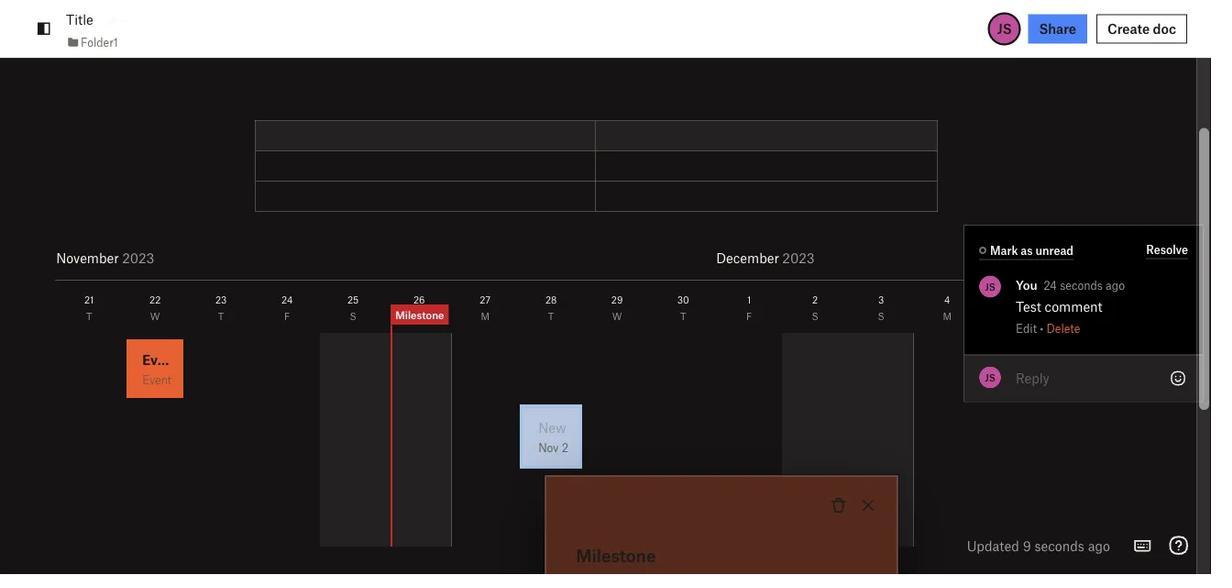 Task type: vqa. For each thing, say whether or not it's contained in the screenshot.
the bottommost the seconds
yes



Task type: locate. For each thing, give the bounding box(es) containing it.
0 vertical spatial 28
[[546, 294, 557, 305]]

js button
[[988, 12, 1021, 45]]

seconds up 6
[[1061, 278, 1103, 292]]

t down 21
[[86, 311, 92, 322]]

edit
[[1016, 321, 1038, 335]]

test
[[1016, 299, 1042, 315]]

s down 3
[[878, 311, 885, 322]]

3 s from the left
[[812, 311, 819, 322]]

3 w from the left
[[1075, 311, 1085, 322]]

title
[[66, 12, 93, 28], [255, 17, 335, 63]]

comment
[[1045, 299, 1103, 315]]

t for 28 t
[[548, 311, 554, 322]]

23 t
[[216, 294, 227, 322]]

f down 1
[[747, 311, 752, 322]]

t inside 23 t
[[218, 311, 224, 322]]

t down 23
[[218, 311, 224, 322]]

1 horizontal spatial m
[[943, 311, 952, 322]]

share
[[1040, 21, 1077, 37]]

2023 for november 2023
[[122, 250, 154, 266]]

s
[[350, 311, 357, 322], [416, 311, 423, 322], [812, 311, 819, 322], [878, 311, 885, 322]]

24
[[1044, 278, 1058, 292], [282, 294, 293, 305]]

24 for 24 f
[[282, 294, 293, 305]]

1 vertical spatial seconds
[[1035, 538, 1085, 554]]

3 t from the left
[[548, 311, 554, 322]]

t down 5
[[1011, 311, 1017, 322]]

js inside js 'button'
[[998, 21, 1012, 37]]

28
[[546, 294, 557, 305], [562, 441, 576, 455]]

w inside 29 w
[[613, 311, 622, 322]]

s down 2
[[812, 311, 819, 322]]

0 vertical spatial 24
[[1044, 278, 1058, 292]]

21
[[84, 294, 94, 305]]

t
[[86, 311, 92, 322], [218, 311, 224, 322], [548, 311, 554, 322], [681, 311, 687, 322], [1011, 311, 1017, 322]]

4 s from the left
[[878, 311, 885, 322]]

4 t from the left
[[681, 311, 687, 322]]

2 vertical spatial js
[[985, 372, 996, 383]]

t inside 30 t
[[681, 311, 687, 322]]

ago
[[1106, 278, 1125, 292], [1089, 538, 1111, 554]]

1 vertical spatial 24
[[282, 294, 293, 305]]

w down 29
[[613, 311, 622, 322]]

w down 22
[[150, 311, 160, 322]]

28 t
[[546, 294, 557, 322]]

26
[[414, 294, 425, 305]]

edit button
[[1016, 321, 1038, 335]]

t for 5 t
[[1011, 311, 1017, 322]]

share button
[[1029, 14, 1088, 44]]

milestone
[[395, 308, 444, 321], [576, 544, 656, 566]]

24 f
[[282, 294, 293, 322]]

m for 27 m
[[481, 311, 490, 322]]

2 f from the left
[[747, 311, 752, 322]]

1 horizontal spatial title
[[255, 17, 335, 63]]

1 horizontal spatial 24
[[1044, 278, 1058, 292]]

5 t from the left
[[1011, 311, 1017, 322]]

s for 26 s
[[416, 311, 423, 322]]

m down the 4
[[943, 311, 952, 322]]

create doc
[[1108, 21, 1177, 37]]

29 w
[[612, 294, 623, 322]]

t down 30
[[681, 311, 687, 322]]

resolve button
[[1147, 240, 1189, 259]]

1 2023 from the left
[[109, 250, 141, 266]]

4 m
[[943, 294, 952, 322]]

0 vertical spatial ago
[[1106, 278, 1125, 292]]

f for 1 f
[[747, 311, 752, 322]]

6
[[1077, 294, 1083, 305]]

unread
[[1036, 244, 1074, 257]]

september 2023
[[56, 250, 159, 266]]

s inside 25 s
[[350, 311, 357, 322]]

t inside 28 t
[[548, 311, 554, 322]]

t inside 21 t
[[86, 311, 92, 322]]

6 w
[[1075, 294, 1085, 322]]

s down 26
[[416, 311, 423, 322]]

2 horizontal spatial w
[[1075, 311, 1085, 322]]

1 horizontal spatial f
[[747, 311, 752, 322]]

24 left 25
[[282, 294, 293, 305]]

w for 6 w
[[1075, 311, 1085, 322]]

22
[[149, 294, 161, 305]]

1 horizontal spatial w
[[613, 311, 622, 322]]

test comment edit • delete
[[1016, 299, 1103, 335]]

4
[[945, 294, 951, 305]]

2023
[[109, 250, 141, 266], [122, 250, 154, 266], [127, 250, 159, 266], [783, 250, 815, 266]]

28 right 27
[[546, 294, 557, 305]]

create
[[1108, 21, 1150, 37]]

1 horizontal spatial milestone
[[576, 544, 656, 566]]

2 2023 from the left
[[122, 250, 154, 266]]

24 right you
[[1044, 278, 1058, 292]]

0 horizontal spatial milestone
[[395, 308, 444, 321]]

4 2023 from the left
[[783, 250, 815, 266]]

f inside 24 f
[[284, 311, 290, 322]]

comment entry image
[[1016, 369, 1192, 388]]

2 t from the left
[[218, 311, 224, 322]]

resolve
[[1147, 243, 1189, 256]]

2023 for december 2023
[[783, 250, 815, 266]]

1 t from the left
[[86, 311, 92, 322]]

2 m from the left
[[943, 311, 952, 322]]

js
[[998, 21, 1012, 37], [985, 281, 996, 292], [985, 372, 996, 383]]

t right 27 m
[[548, 311, 554, 322]]

0 vertical spatial js
[[998, 21, 1012, 37]]

29
[[612, 294, 623, 305]]

m
[[481, 311, 490, 322], [943, 311, 952, 322]]

w
[[150, 311, 160, 322], [613, 311, 622, 322], [1075, 311, 1085, 322]]

s for 25 s
[[350, 311, 357, 322]]

0 horizontal spatial m
[[481, 311, 490, 322]]

delete
[[1047, 321, 1081, 335]]

28 inside new item nov 28
[[562, 441, 576, 455]]

f
[[284, 311, 290, 322], [747, 311, 752, 322]]

24 for 24 seconds ago
[[1044, 278, 1058, 292]]

folder1 link
[[66, 33, 118, 51]]

1 w from the left
[[150, 311, 160, 322]]

0 horizontal spatial 24
[[282, 294, 293, 305]]

0 horizontal spatial w
[[150, 311, 160, 322]]

w for 29 w
[[613, 311, 622, 322]]

w down 6
[[1075, 311, 1085, 322]]

f for 24 f
[[284, 311, 290, 322]]

s down 25
[[350, 311, 357, 322]]

24 seconds ago link
[[1044, 278, 1125, 292]]

november 2023
[[56, 250, 154, 266]]

doc
[[1154, 21, 1177, 37]]

1 m from the left
[[481, 311, 490, 322]]

3 2023 from the left
[[127, 250, 159, 266]]

30 t
[[678, 294, 689, 322]]

•
[[1041, 321, 1044, 335]]

27
[[480, 294, 491, 305]]

m inside 27 m
[[481, 311, 490, 322]]

t for 21 t
[[86, 311, 92, 322]]

2 s from the left
[[416, 311, 423, 322]]

f left 25 s
[[284, 311, 290, 322]]

s inside 26 s
[[416, 311, 423, 322]]

seconds right 9
[[1035, 538, 1085, 554]]

november
[[56, 250, 119, 266]]

Comment Entry text field
[[1016, 369, 1192, 388]]

folder1
[[81, 35, 118, 49]]

title link
[[66, 9, 93, 30]]

1 s from the left
[[350, 311, 357, 322]]

t for 30 t
[[681, 311, 687, 322]]

s for 2 s
[[812, 311, 819, 322]]

23
[[216, 294, 227, 305]]

m down 27
[[481, 311, 490, 322]]

2 w from the left
[[613, 311, 622, 322]]

w inside "22 w"
[[150, 311, 160, 322]]

1 vertical spatial 28
[[562, 441, 576, 455]]

1 f from the left
[[284, 311, 290, 322]]

28 right nov
[[562, 441, 576, 455]]

0 horizontal spatial f
[[284, 311, 290, 322]]

seconds
[[1061, 278, 1103, 292], [1035, 538, 1085, 554]]

1 horizontal spatial 28
[[562, 441, 576, 455]]



Task type: describe. For each thing, give the bounding box(es) containing it.
1 vertical spatial js
[[985, 281, 996, 292]]

0 horizontal spatial 28
[[546, 294, 557, 305]]

mark
[[991, 244, 1019, 257]]

25 s
[[348, 294, 359, 322]]

3 s
[[878, 294, 885, 322]]

as
[[1021, 244, 1033, 257]]

25
[[348, 294, 359, 305]]

30
[[678, 294, 689, 305]]

october 2023
[[56, 250, 141, 266]]

delete button
[[1047, 321, 1081, 335]]

9
[[1023, 538, 1032, 554]]

w for 22 w
[[150, 311, 160, 322]]

3
[[879, 294, 885, 305]]

s for 3 s
[[878, 311, 885, 322]]

december
[[717, 250, 780, 266]]

item
[[570, 419, 597, 435]]

new item nov 28
[[539, 419, 597, 455]]

t for 23 t
[[218, 311, 224, 322]]

1 vertical spatial ago
[[1089, 538, 1111, 554]]

updated
[[967, 538, 1020, 554]]

27 m
[[480, 294, 491, 322]]

5
[[1011, 294, 1017, 305]]

21 t
[[84, 294, 94, 322]]

0 vertical spatial milestone
[[395, 308, 444, 321]]

1 vertical spatial milestone
[[576, 544, 656, 566]]

0 vertical spatial seconds
[[1061, 278, 1103, 292]]

2 s
[[812, 294, 819, 322]]

create doc button
[[1097, 14, 1188, 44]]

24 seconds ago
[[1044, 278, 1125, 292]]

updated 9 seconds ago
[[967, 538, 1111, 554]]

mark as unread
[[991, 244, 1074, 257]]

1 f
[[747, 294, 752, 322]]

you
[[1016, 277, 1038, 292]]

september
[[56, 250, 124, 266]]

october
[[56, 250, 106, 266]]

0 horizontal spatial title
[[66, 12, 93, 28]]

5 t
[[1011, 294, 1017, 322]]

m for 4 m
[[943, 311, 952, 322]]

22 w
[[149, 294, 161, 322]]

nov
[[539, 441, 559, 455]]

new
[[539, 419, 566, 435]]

26 s
[[414, 294, 425, 322]]

mark as unread button
[[980, 241, 1074, 260]]

1
[[748, 294, 752, 305]]

2023 for october 2023
[[109, 250, 141, 266]]

2023 for september 2023
[[127, 250, 159, 266]]

2
[[813, 294, 818, 305]]

december 2023
[[717, 250, 815, 266]]



